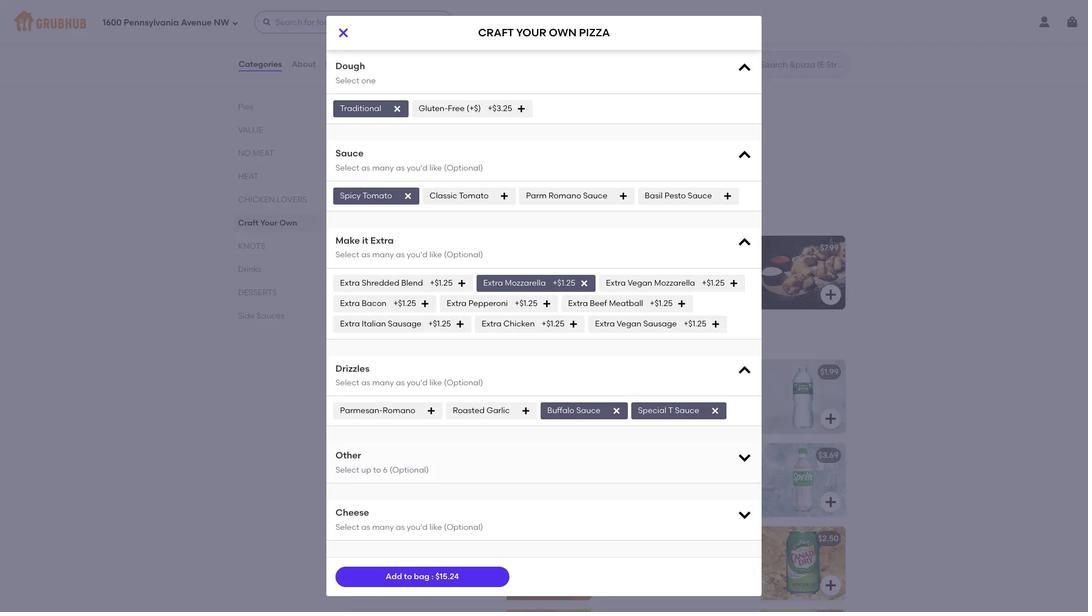 Task type: describe. For each thing, give the bounding box(es) containing it.
ginger berry lemonade soda image
[[761, 610, 846, 612]]

(+$)
[[467, 104, 481, 113]]

+$1.25 for extra mozzarella
[[553, 278, 576, 288]]

0 horizontal spatial pizza
[[430, 120, 454, 129]]

1 horizontal spatial craft
[[345, 86, 376, 100]]

smartwater 1l
[[354, 367, 419, 377]]

parm romano sauce
[[526, 191, 608, 201]]

+$1.25 for extra beef meatball
[[650, 299, 673, 308]]

pepperoni
[[469, 299, 508, 308]]

+
[[582, 120, 587, 129]]

main navigation navigation
[[0, 0, 1089, 44]]

vegan knots image
[[507, 236, 592, 310]]

one
[[361, 76, 376, 85]]

6
[[383, 466, 388, 475]]

garlic
[[487, 406, 510, 416]]

other
[[336, 450, 361, 461]]

as down below
[[361, 163, 370, 173]]

buffalo sauce
[[548, 406, 601, 416]]

+$1.25 for extra shredded blend
[[430, 278, 453, 288]]

orange
[[421, 534, 456, 544]]

chicken lovers
[[238, 195, 307, 205]]

select for drizzles
[[336, 378, 360, 388]]

chicken
[[504, 319, 535, 329]]

pies
[[238, 102, 254, 112]]

bottled for bottled coke
[[354, 451, 390, 460]]

1600 pennsylvania avenue nw
[[103, 17, 229, 28]]

value
[[238, 125, 263, 135]]

heat tab
[[238, 171, 318, 183]]

Input item quantity number field
[[405, 9, 430, 29]]

classic
[[430, 191, 457, 201]]

bottled coke image
[[507, 443, 592, 517]]

ginger ale
[[608, 534, 649, 544]]

you'd inside make it extra select as many as you'd like (optional)
[[407, 250, 428, 260]]

craft inside tab
[[238, 218, 259, 228]]

+$1.25 for extra bacon
[[394, 299, 416, 308]]

0 vertical spatial own
[[549, 26, 577, 39]]

add
[[386, 572, 402, 582]]

1l
[[412, 367, 419, 377]]

avenue
[[181, 17, 212, 28]]

fanta
[[392, 534, 419, 544]]

tomato for spicy tomato
[[363, 191, 392, 201]]

up
[[361, 466, 371, 475]]

own inside craft your own by clicking below to add or remove toppings
[[406, 136, 427, 145]]

like for sauce
[[430, 163, 442, 173]]

many for sauce
[[372, 163, 394, 173]]

chicken
[[238, 195, 275, 205]]

$3.69 for bottled sprite image
[[819, 451, 839, 460]]

reviews button
[[325, 44, 358, 85]]

dirty bird image
[[507, 0, 592, 62]]

vegan for sausage
[[617, 319, 642, 329]]

pesto
[[665, 191, 686, 201]]

no
[[238, 149, 251, 158]]

about
[[292, 59, 316, 69]]

$3.69 for bottled fanta orange image
[[565, 534, 585, 544]]

ginger
[[608, 534, 634, 544]]

extra beef meatball
[[568, 299, 643, 308]]

$1.99
[[821, 367, 839, 377]]

1 vertical spatial drinks
[[345, 333, 382, 348]]

$13.99 +
[[559, 120, 587, 129]]

extra vegan mozzarella
[[606, 278, 695, 288]]

(optional) inside other select up to 6 (optional)
[[390, 466, 429, 475]]

heat
[[238, 172, 259, 181]]

make
[[336, 235, 360, 246]]

coke
[[392, 451, 415, 460]]

many for cheese
[[372, 523, 394, 532]]

1 vertical spatial craft
[[354, 120, 381, 129]]

sauces
[[257, 311, 285, 321]]

ginger ale image
[[761, 527, 846, 600]]

as down add
[[396, 163, 405, 173]]

0 horizontal spatial craft your own pizza
[[354, 120, 454, 129]]

drizzles
[[336, 363, 370, 374]]

extra for extra italian sausage
[[340, 319, 360, 329]]

dough
[[336, 61, 365, 72]]

as up blend
[[396, 250, 405, 260]]

1600
[[103, 17, 122, 28]]

tomato for classic tomato
[[459, 191, 489, 201]]

or
[[417, 147, 428, 157]]

0 vertical spatial craft
[[478, 26, 514, 39]]

mango passion fruit image
[[507, 610, 592, 612]]

as down cheese
[[361, 523, 370, 532]]

extra for extra shredded blend
[[340, 278, 360, 288]]

search icon image
[[743, 58, 756, 71]]

bacon
[[362, 299, 387, 308]]

roasted
[[453, 406, 485, 416]]

like for cheese
[[430, 523, 442, 532]]

other select up to 6 (optional)
[[336, 450, 429, 475]]

extra bacon
[[340, 299, 387, 308]]

extra for extra mozzarella
[[484, 278, 503, 288]]

it
[[362, 235, 368, 246]]

extra shredded blend
[[340, 278, 423, 288]]

your inside craft your own by clicking below to add or remove toppings
[[382, 136, 405, 145]]

free
[[448, 104, 465, 113]]

(optional) for drizzles
[[444, 378, 483, 388]]

parmesan-
[[340, 406, 383, 416]]

knots tab
[[238, 240, 318, 252]]

as down smartwater
[[361, 378, 370, 388]]

select for cheese
[[336, 523, 360, 532]]

toppings
[[354, 159, 395, 168]]

side
[[238, 311, 255, 321]]

bottled for bottled fanta orange
[[354, 534, 390, 544]]

1 horizontal spatial pizza
[[579, 26, 610, 39]]

cheese
[[336, 508, 369, 518]]

traditional
[[340, 104, 381, 113]]

$2.50
[[819, 534, 839, 544]]

about button
[[291, 44, 316, 85]]

bottled coke button
[[347, 443, 592, 517]]

extra vegan sausage
[[595, 319, 677, 329]]

bottled spring water image
[[761, 360, 846, 434]]

no meat
[[238, 149, 274, 158]]

desserts tab
[[238, 287, 318, 299]]

bottled fanta orange
[[354, 534, 456, 544]]

spicy tomato
[[340, 191, 392, 201]]

+$1.25 for extra vegan mozzarella
[[702, 278, 725, 288]]

extra for extra beef meatball
[[568, 299, 588, 308]]

nw
[[214, 17, 229, 28]]

spicy
[[340, 191, 361, 201]]

meatball
[[609, 299, 643, 308]]

bag
[[414, 572, 430, 582]]

select for other
[[336, 466, 360, 475]]

you'd for drizzles
[[407, 378, 428, 388]]

classic tomato
[[430, 191, 489, 201]]

add to bag : $15.24
[[386, 572, 459, 582]]

vegan knots
[[354, 243, 412, 253]]

categories button
[[238, 44, 283, 85]]

select for dough
[[336, 76, 360, 85]]

extra for extra chicken
[[482, 319, 502, 329]]

+$1.25 for extra pepperoni
[[515, 299, 538, 308]]

sauce inside sauce select as many as you'd like (optional)
[[336, 148, 364, 159]]

basil
[[645, 191, 663, 201]]

$1.99 button
[[601, 360, 846, 434]]



Task type: locate. For each thing, give the bounding box(es) containing it.
1 select from the top
[[336, 76, 360, 85]]

ale
[[636, 534, 649, 544]]

drinks tab
[[238, 264, 318, 276]]

you'd inside drizzles select as many as you'd like (optional)
[[407, 378, 428, 388]]

(optional) down the remove
[[444, 163, 483, 173]]

2 sausage from the left
[[644, 319, 677, 329]]

$15.24
[[436, 572, 459, 582]]

+$1.25 for extra vegan sausage
[[684, 319, 707, 329]]

1 horizontal spatial tomato
[[459, 191, 489, 201]]

craft
[[478, 26, 514, 39], [354, 120, 381, 129], [354, 136, 380, 145]]

you'd inside cheese select as many as you'd like (optional)
[[407, 523, 428, 532]]

+$1.25
[[430, 278, 453, 288], [553, 278, 576, 288], [702, 278, 725, 288], [394, 299, 416, 308], [515, 299, 538, 308], [650, 299, 673, 308], [428, 319, 451, 329], [542, 319, 565, 329], [684, 319, 707, 329]]

extra left bacon in the left of the page
[[340, 299, 360, 308]]

1 horizontal spatial $3.69
[[819, 451, 839, 460]]

1 horizontal spatial your
[[379, 86, 406, 100]]

extra for extra vegan sausage
[[595, 319, 615, 329]]

0 horizontal spatial $3.69
[[565, 534, 585, 544]]

1 vertical spatial your
[[260, 218, 278, 228]]

bottled fanta orange image
[[507, 527, 592, 600]]

3 select from the top
[[336, 250, 360, 260]]

own inside tab
[[279, 218, 297, 228]]

special
[[638, 406, 667, 416]]

drizzles select as many as you'd like (optional)
[[336, 363, 483, 388]]

select down cheese
[[336, 523, 360, 532]]

lovers
[[277, 195, 307, 205]]

(optional)
[[444, 163, 483, 173], [444, 250, 483, 260], [444, 378, 483, 388], [390, 466, 429, 475], [444, 523, 483, 532]]

to left 6
[[373, 466, 381, 475]]

1 horizontal spatial sausage
[[644, 319, 677, 329]]

extra down extra beef meatball
[[595, 319, 615, 329]]

mozzarella up chicken
[[505, 278, 546, 288]]

to
[[384, 147, 395, 157]]

as down smartwater 1l
[[396, 378, 405, 388]]

by
[[429, 136, 439, 145]]

reviews
[[326, 59, 357, 69]]

0 horizontal spatial tomato
[[363, 191, 392, 201]]

extra italian sausage
[[340, 319, 422, 329]]

extra left beef at right
[[568, 299, 588, 308]]

extra chicken
[[482, 319, 535, 329]]

many inside sauce select as many as you'd like (optional)
[[372, 163, 394, 173]]

3 like from the top
[[430, 378, 442, 388]]

as
[[361, 163, 370, 173], [396, 163, 405, 173], [361, 250, 370, 260], [396, 250, 405, 260], [361, 378, 370, 388], [396, 378, 405, 388], [361, 523, 370, 532], [396, 523, 405, 532]]

your up traditional on the top left of page
[[379, 86, 406, 100]]

many up extra shredded blend
[[372, 250, 394, 260]]

romano right parm
[[549, 191, 582, 201]]

0 vertical spatial pizza
[[579, 26, 610, 39]]

(optional) down coke on the bottom of the page
[[390, 466, 429, 475]]

+$3.25
[[488, 104, 513, 113]]

drinks inside tab
[[238, 265, 262, 274]]

1 vertical spatial romano
[[383, 406, 416, 416]]

craft your own down chicken lovers
[[238, 218, 297, 228]]

1 horizontal spatial drinks
[[345, 333, 382, 348]]

cheese select as many as you'd like (optional)
[[336, 508, 483, 532]]

you'd down or
[[407, 163, 428, 173]]

$7.99 button
[[601, 236, 846, 310]]

2 vertical spatial craft
[[354, 136, 380, 145]]

(optional) inside drizzles select as many as you'd like (optional)
[[444, 378, 483, 388]]

smartwater 1l image
[[507, 360, 592, 434]]

add
[[397, 147, 415, 157]]

4 you'd from the top
[[407, 523, 428, 532]]

1 horizontal spatial romano
[[549, 191, 582, 201]]

2 like from the top
[[430, 250, 442, 260]]

you'd for cheese
[[407, 523, 428, 532]]

mozzarella up extra vegan sausage
[[655, 278, 695, 288]]

extra
[[371, 235, 394, 246], [340, 278, 360, 288], [484, 278, 503, 288], [606, 278, 626, 288], [340, 299, 360, 308], [447, 299, 467, 308], [568, 299, 588, 308], [340, 319, 360, 329], [482, 319, 502, 329], [595, 319, 615, 329]]

0 vertical spatial to
[[373, 466, 381, 475]]

knots down spicy tomato at the left top of page
[[345, 209, 388, 223]]

own
[[549, 26, 577, 39], [407, 120, 428, 129], [406, 136, 427, 145]]

drinks down italian
[[345, 333, 382, 348]]

1 horizontal spatial craft your own
[[345, 86, 436, 100]]

2 vertical spatial own
[[406, 136, 427, 145]]

0 horizontal spatial your
[[260, 218, 278, 228]]

select down other
[[336, 466, 360, 475]]

2 you'd from the top
[[407, 250, 428, 260]]

many inside drizzles select as many as you'd like (optional)
[[372, 378, 394, 388]]

craft your own by clicking below to add or remove toppings
[[354, 136, 480, 168]]

smartwater 1l button
[[347, 360, 592, 434]]

many inside make it extra select as many as you'd like (optional)
[[372, 250, 394, 260]]

extra for extra vegan mozzarella
[[606, 278, 626, 288]]

your down chicken lovers
[[260, 218, 278, 228]]

roasted garlic
[[453, 406, 510, 416]]

2 select from the top
[[336, 163, 360, 173]]

5 select from the top
[[336, 466, 360, 475]]

(optional) up extra pepperoni
[[444, 250, 483, 260]]

sauce for basil pesto sauce
[[688, 191, 712, 201]]

vegan for mozzarella
[[628, 278, 653, 288]]

0 vertical spatial your
[[379, 86, 406, 100]]

select down the make
[[336, 250, 360, 260]]

vegan up meatball
[[628, 278, 653, 288]]

sausage
[[388, 319, 422, 329], [644, 319, 677, 329]]

like inside make it extra select as many as you'd like (optional)
[[430, 250, 442, 260]]

extra right it
[[371, 235, 394, 246]]

1 vertical spatial your
[[383, 120, 405, 129]]

craft your own pizza image
[[507, 112, 592, 186]]

extra for extra pepperoni
[[447, 299, 467, 308]]

romano for parm
[[549, 191, 582, 201]]

you'd down 1l
[[407, 378, 428, 388]]

6 select from the top
[[336, 523, 360, 532]]

extra left italian
[[340, 319, 360, 329]]

4 like from the top
[[430, 523, 442, 532]]

clicking
[[441, 136, 480, 145]]

Search &pizza (E Street) search field
[[760, 60, 847, 70]]

0 vertical spatial your
[[516, 26, 547, 39]]

you'd
[[407, 163, 428, 173], [407, 250, 428, 260], [407, 378, 428, 388], [407, 523, 428, 532]]

gluten-free (+$)
[[419, 104, 481, 113]]

chicken lovers tab
[[238, 194, 318, 206]]

as down it
[[361, 250, 370, 260]]

(optional) inside cheese select as many as you'd like (optional)
[[444, 523, 483, 532]]

0 horizontal spatial own
[[279, 218, 297, 228]]

parmesan-romano
[[340, 406, 416, 416]]

1 horizontal spatial own
[[408, 86, 436, 100]]

(optional) up roasted
[[444, 378, 483, 388]]

many down to on the left top of page
[[372, 163, 394, 173]]

tomato right spicy
[[363, 191, 392, 201]]

0 horizontal spatial mozzarella
[[505, 278, 546, 288]]

extra for extra bacon
[[340, 299, 360, 308]]

side sauces
[[238, 311, 285, 321]]

extra up pepperoni
[[484, 278, 503, 288]]

:
[[432, 572, 434, 582]]

3 many from the top
[[372, 378, 394, 388]]

shredded
[[362, 278, 400, 288]]

knots down craft your own tab
[[238, 242, 265, 251]]

1 horizontal spatial craft your own pizza
[[478, 26, 610, 39]]

sauce
[[336, 148, 364, 159], [583, 191, 608, 201], [688, 191, 712, 201], [577, 406, 601, 416], [675, 406, 700, 416]]

craft
[[345, 86, 376, 100], [238, 218, 259, 228]]

2 mozzarella from the left
[[655, 278, 695, 288]]

make it extra select as many as you'd like (optional)
[[336, 235, 483, 260]]

select inside dough select one
[[336, 76, 360, 85]]

0 horizontal spatial craft
[[238, 218, 259, 228]]

bottled up up on the bottom
[[354, 451, 390, 460]]

1 mozzarella from the left
[[505, 278, 546, 288]]

sausage for extra vegan sausage
[[644, 319, 677, 329]]

1 horizontal spatial to
[[404, 572, 412, 582]]

sauce select as many as you'd like (optional)
[[336, 148, 483, 173]]

vegan
[[354, 243, 382, 253]]

extra left pepperoni
[[447, 299, 467, 308]]

0 horizontal spatial to
[[373, 466, 381, 475]]

pies tab
[[238, 101, 318, 113]]

+$1.25 for extra chicken
[[542, 319, 565, 329]]

gnarlic knots image
[[761, 236, 846, 310]]

$7.99
[[821, 243, 839, 253]]

gluten-
[[419, 104, 448, 113]]

0 vertical spatial vegan
[[628, 278, 653, 288]]

blend
[[401, 278, 423, 288]]

extra up meatball
[[606, 278, 626, 288]]

0 horizontal spatial drinks
[[238, 265, 262, 274]]

1 sausage from the left
[[388, 319, 422, 329]]

remove
[[430, 147, 463, 157]]

you'd inside sauce select as many as you'd like (optional)
[[407, 163, 428, 173]]

knots inside tab
[[238, 242, 265, 251]]

select down dough
[[336, 76, 360, 85]]

desserts
[[238, 288, 277, 298]]

1 vertical spatial craft
[[238, 218, 259, 228]]

like inside drizzles select as many as you'd like (optional)
[[430, 378, 442, 388]]

1 vertical spatial to
[[404, 572, 412, 582]]

extra inside make it extra select as many as you'd like (optional)
[[371, 235, 394, 246]]

vegan
[[628, 278, 653, 288], [617, 319, 642, 329]]

0 vertical spatial $3.69
[[819, 451, 839, 460]]

select inside sauce select as many as you'd like (optional)
[[336, 163, 360, 173]]

many
[[372, 163, 394, 173], [372, 250, 394, 260], [372, 378, 394, 388], [372, 523, 394, 532]]

(optional) inside make it extra select as many as you'd like (optional)
[[444, 250, 483, 260]]

0 vertical spatial craft
[[345, 86, 376, 100]]

svg image
[[436, 14, 445, 23], [232, 20, 239, 26], [737, 60, 753, 76], [517, 104, 526, 113], [737, 147, 753, 163], [619, 192, 628, 201], [724, 192, 733, 201], [737, 235, 753, 251], [457, 279, 466, 288], [580, 279, 589, 288], [570, 288, 584, 302], [456, 320, 465, 329], [569, 320, 578, 329], [711, 320, 720, 329], [737, 363, 753, 379], [427, 407, 436, 416], [612, 407, 621, 416], [824, 412, 838, 426], [570, 496, 584, 509], [824, 496, 838, 509], [737, 507, 753, 523]]

own up gluten-
[[408, 86, 436, 100]]

sauce for special t sauce
[[675, 406, 700, 416]]

basil pesto sauce
[[645, 191, 712, 201]]

knots right vegan
[[384, 243, 412, 253]]

you'd up blend
[[407, 250, 428, 260]]

romano down drizzles select as many as you'd like (optional)
[[383, 406, 416, 416]]

like for drizzles
[[430, 378, 442, 388]]

drinks up desserts
[[238, 265, 262, 274]]

buffalo
[[548, 406, 575, 416]]

tomato right classic at top
[[459, 191, 489, 201]]

sausage for extra italian sausage
[[388, 319, 422, 329]]

vegan down meatball
[[617, 319, 642, 329]]

select inside cheese select as many as you'd like (optional)
[[336, 523, 360, 532]]

select inside drizzles select as many as you'd like (optional)
[[336, 378, 360, 388]]

no meat tab
[[238, 147, 318, 159]]

sauce for parm romano sauce
[[583, 191, 608, 201]]

many down smartwater
[[372, 378, 394, 388]]

many inside cheese select as many as you'd like (optional)
[[372, 523, 394, 532]]

4 many from the top
[[372, 523, 394, 532]]

tomato
[[363, 191, 392, 201], [459, 191, 489, 201]]

(optional) inside sauce select as many as you'd like (optional)
[[444, 163, 483, 173]]

(optional) for sauce
[[444, 163, 483, 173]]

1 many from the top
[[372, 163, 394, 173]]

many for drizzles
[[372, 378, 394, 388]]

1 vertical spatial own
[[279, 218, 297, 228]]

1 vertical spatial pizza
[[430, 120, 454, 129]]

craft down the one in the left of the page
[[345, 86, 376, 100]]

2 bottled from the top
[[354, 534, 390, 544]]

many up bottled fanta orange
[[372, 523, 394, 532]]

craft your own
[[345, 86, 436, 100], [238, 218, 297, 228]]

craft your own down the one in the left of the page
[[345, 86, 436, 100]]

+$1.25 for extra italian sausage
[[428, 319, 451, 329]]

to inside other select up to 6 (optional)
[[373, 466, 381, 475]]

4 select from the top
[[336, 378, 360, 388]]

0 vertical spatial craft your own
[[345, 86, 436, 100]]

to
[[373, 466, 381, 475], [404, 572, 412, 582]]

1 vertical spatial vegan
[[617, 319, 642, 329]]

categories
[[239, 59, 282, 69]]

pennsylvania
[[124, 17, 179, 28]]

1 like from the top
[[430, 163, 442, 173]]

t
[[669, 406, 673, 416]]

bottled inside button
[[354, 451, 390, 460]]

1 bottled from the top
[[354, 451, 390, 460]]

to left bag
[[404, 572, 412, 582]]

select inside other select up to 6 (optional)
[[336, 466, 360, 475]]

0 horizontal spatial sausage
[[388, 319, 422, 329]]

bottled sprite image
[[761, 443, 846, 517]]

1 vertical spatial craft your own
[[238, 218, 297, 228]]

below
[[354, 147, 382, 157]]

select down drizzles
[[336, 378, 360, 388]]

sausage down the extra vegan mozzarella
[[644, 319, 677, 329]]

2 tomato from the left
[[459, 191, 489, 201]]

select down below
[[336, 163, 360, 173]]

vegan knots button
[[347, 236, 592, 310]]

svg image
[[390, 14, 399, 23], [1066, 15, 1080, 29], [262, 18, 271, 27], [337, 26, 350, 40], [570, 40, 584, 54], [824, 40, 838, 54], [393, 104, 402, 113], [404, 192, 413, 201], [500, 192, 509, 201], [730, 279, 739, 288], [824, 288, 838, 302], [421, 299, 430, 308], [542, 299, 551, 308], [678, 299, 687, 308], [521, 407, 531, 416], [711, 407, 720, 416], [570, 412, 584, 426], [737, 450, 753, 466], [570, 579, 584, 593], [824, 579, 838, 593]]

bottled coke
[[354, 451, 415, 460]]

extra up extra bacon
[[340, 278, 360, 288]]

romano for parmesan-
[[383, 406, 416, 416]]

select inside make it extra select as many as you'd like (optional)
[[336, 250, 360, 260]]

quantity
[[336, 15, 375, 26]]

value tab
[[238, 124, 318, 136]]

italian
[[362, 319, 386, 329]]

$3.69 inside button
[[819, 451, 839, 460]]

1 vertical spatial craft your own pizza
[[354, 120, 454, 129]]

$13.99
[[559, 120, 582, 129]]

0 vertical spatial bottled
[[354, 451, 390, 460]]

select for sauce
[[336, 163, 360, 173]]

craft your own tab
[[238, 217, 318, 229]]

you'd for sauce
[[407, 163, 428, 173]]

1 horizontal spatial mozzarella
[[655, 278, 695, 288]]

1 vertical spatial $3.69
[[565, 534, 585, 544]]

1 tomato from the left
[[363, 191, 392, 201]]

cbr image
[[761, 0, 846, 62]]

craft your own inside craft your own tab
[[238, 218, 297, 228]]

1 vertical spatial bottled
[[354, 534, 390, 544]]

extra down pepperoni
[[482, 319, 502, 329]]

0 horizontal spatial craft your own
[[238, 218, 297, 228]]

your inside tab
[[260, 218, 278, 228]]

parm
[[526, 191, 547, 201]]

own down lovers
[[279, 218, 297, 228]]

0 vertical spatial romano
[[549, 191, 582, 201]]

like inside sauce select as many as you'd like (optional)
[[430, 163, 442, 173]]

3 you'd from the top
[[407, 378, 428, 388]]

(optional) for cheese
[[444, 523, 483, 532]]

as up bottled fanta orange
[[396, 523, 405, 532]]

0 vertical spatial craft your own pizza
[[478, 26, 610, 39]]

bottled down cheese
[[354, 534, 390, 544]]

craft down chicken
[[238, 218, 259, 228]]

1 vertical spatial own
[[407, 120, 428, 129]]

(optional) up orange
[[444, 523, 483, 532]]

0 horizontal spatial romano
[[383, 406, 416, 416]]

svg image inside main navigation navigation
[[232, 20, 239, 26]]

0 vertical spatial drinks
[[238, 265, 262, 274]]

1 you'd from the top
[[407, 163, 428, 173]]

craft inside craft your own by clicking below to add or remove toppings
[[354, 136, 380, 145]]

2 vertical spatial your
[[382, 136, 405, 145]]

like inside cheese select as many as you'd like (optional)
[[430, 523, 442, 532]]

knots inside button
[[384, 243, 412, 253]]

sausage right italian
[[388, 319, 422, 329]]

side sauces tab
[[238, 310, 318, 322]]

0 vertical spatial own
[[408, 86, 436, 100]]

you'd up fanta
[[407, 523, 428, 532]]

knots
[[345, 209, 388, 223], [238, 242, 265, 251], [384, 243, 412, 253]]

2 many from the top
[[372, 250, 394, 260]]



Task type: vqa. For each thing, say whether or not it's contained in the screenshot.
extra shredded blend
yes



